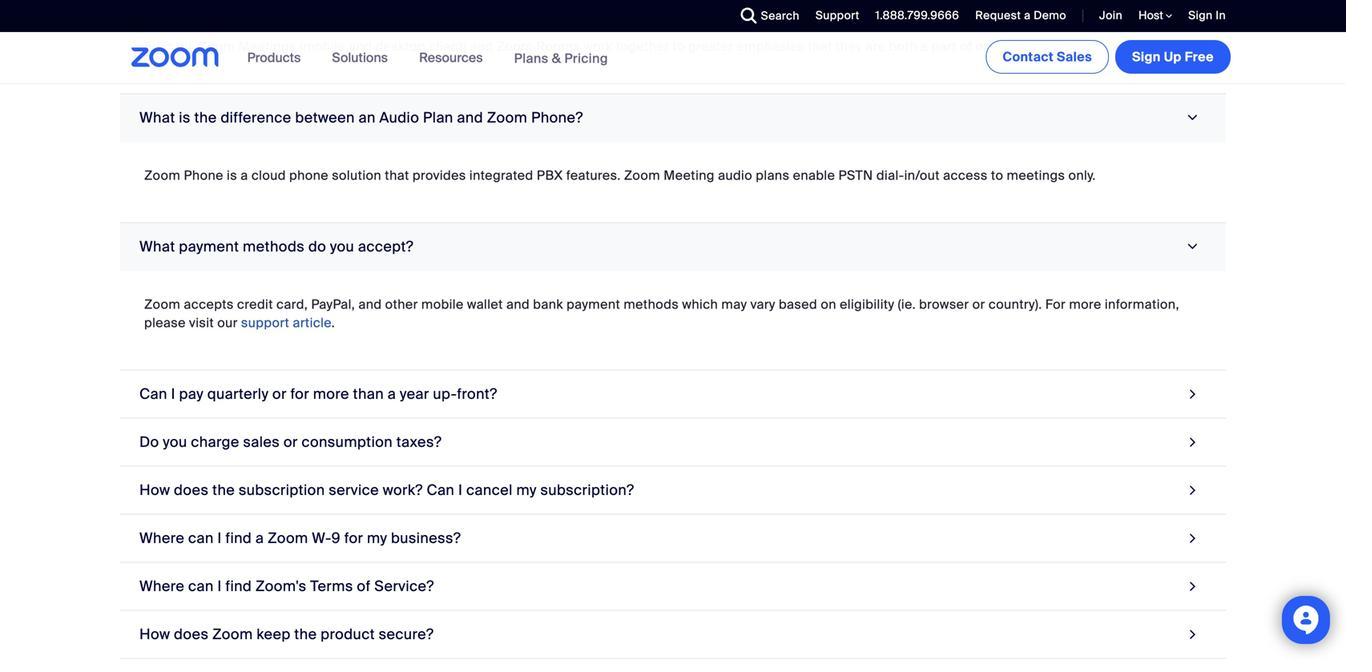 Task type: describe. For each thing, give the bounding box(es) containing it.
products
[[247, 49, 301, 66]]

zoom inside the where can i find a zoom w-9 for my business? dropdown button
[[268, 529, 308, 547]]

an
[[359, 108, 376, 127]]

eligibility
[[840, 296, 895, 313]]

my for subscription?
[[516, 481, 537, 499]]

find for zoom's
[[225, 577, 252, 596]]

(ie.
[[898, 296, 916, 313]]

and left bank on the left of the page
[[506, 296, 530, 313]]

zoom phone is a cloud phone solution that provides integrated pbx features. zoom meeting audio plans enable pstn dial-in/out access to meetings only.
[[144, 167, 1096, 184]]

greater
[[688, 38, 733, 55]]

only.
[[1068, 167, 1096, 184]]

accept?
[[358, 237, 414, 256]]

integrated
[[469, 167, 533, 184]]

1 vertical spatial is
[[227, 167, 237, 184]]

client)
[[429, 38, 467, 55]]

plan
[[423, 108, 453, 127]]

how does zoom keep the product secure?
[[139, 625, 434, 644]]

meeting
[[664, 167, 715, 184]]

what is the difference between an audio plan and zoom phone? button
[[120, 94, 1226, 142]]

product
[[321, 625, 375, 644]]

w-
[[312, 529, 331, 547]]

a left part
[[921, 38, 928, 55]]

access
[[943, 167, 988, 184]]

i inside dropdown button
[[458, 481, 463, 499]]

the inside dropdown button
[[294, 625, 317, 644]]

meetings
[[1007, 167, 1065, 184]]

service
[[329, 481, 379, 499]]

on
[[821, 296, 836, 313]]

or for can i pay quarterly or for more than a year up-front?
[[272, 385, 287, 403]]

join
[[1099, 8, 1123, 23]]

what payment methods do you accept? button
[[120, 223, 1226, 271]]

right image for than
[[1186, 383, 1200, 405]]

and right (mobile
[[349, 38, 372, 55]]

right image for phone?
[[1182, 110, 1204, 125]]

product information navigation
[[235, 32, 620, 85]]

meetings
[[238, 38, 296, 55]]

phone?
[[531, 108, 583, 127]]

plans
[[514, 50, 548, 67]]

provides
[[413, 167, 466, 184]]

what is the difference between an audio plan and zoom phone?
[[139, 108, 583, 127]]

0 vertical spatial to
[[673, 38, 685, 55]]

where can i find a zoom w-9 for my business? button
[[120, 515, 1226, 563]]

platform,
[[1100, 38, 1156, 55]]

solutions button
[[332, 32, 395, 83]]

are
[[865, 38, 886, 55]]

card,
[[276, 296, 308, 313]]

terms
[[310, 577, 353, 596]]

contact sales link
[[986, 40, 1109, 74]]

resources
[[419, 49, 483, 66]]

how for how does zoom keep the product secure?
[[139, 625, 170, 644]]

plans
[[756, 167, 790, 184]]

contact
[[1003, 48, 1054, 65]]

taxes?
[[396, 433, 442, 451]]

how does the subscription service work? can i cancel my subscription?
[[139, 481, 634, 499]]

information,
[[1105, 296, 1179, 313]]

what for what payment methods do you accept?
[[139, 237, 175, 256]]

how does the subscription service work? can i cancel my subscription? button
[[120, 467, 1226, 515]]

(mobile
[[300, 38, 345, 55]]

other
[[385, 296, 418, 313]]

contact sales
[[1003, 48, 1092, 65]]

in/out
[[904, 167, 940, 184]]

where can i find zoom's terms of service?
[[139, 577, 434, 596]]

subscription
[[239, 481, 325, 499]]

please
[[144, 314, 186, 331]]

rooms
[[536, 38, 580, 55]]

can inside dropdown button
[[139, 385, 167, 403]]

where can i find a zoom w-9 for my business?
[[139, 529, 461, 547]]

zoom left &
[[497, 38, 533, 55]]

sign in
[[1188, 8, 1226, 23]]

one
[[976, 38, 999, 55]]

or for do you charge sales or consumption taxes?
[[284, 433, 298, 451]]

charge
[[191, 433, 239, 451]]

1 horizontal spatial that
[[808, 38, 832, 55]]

sales
[[243, 433, 280, 451]]

right image inside what payment methods do you accept? "dropdown button"
[[1182, 239, 1204, 254]]

where for where can i find zoom's terms of service?
[[139, 577, 184, 596]]

credit
[[237, 296, 273, 313]]

service?
[[374, 577, 434, 596]]

find for a
[[225, 529, 252, 547]]

right image inside the how does zoom keep the product secure? dropdown button
[[1186, 624, 1200, 645]]

demo
[[1034, 8, 1066, 23]]

methods inside "dropdown button"
[[243, 237, 305, 256]]

products button
[[247, 32, 308, 83]]

sales
[[1057, 48, 1092, 65]]

methods inside zoom accepts credit card, paypal, and other mobile wallet and bank payment methods which may vary based on eligibility (ie. browser or country). for more information, please visit our
[[624, 296, 679, 313]]

payment inside "dropdown button"
[[179, 237, 239, 256]]

a inside dropdown button
[[388, 385, 396, 403]]

bank
[[533, 296, 563, 313]]

for inside the where can i find a zoom w-9 for my business? dropdown button
[[344, 529, 363, 547]]

zoom accepts credit card, paypal, and other mobile wallet and bank payment methods which may vary based on eligibility (ie. browser or country). for more information, please visit our
[[144, 296, 1179, 331]]

what payment methods do you accept?
[[139, 237, 414, 256]]

1 horizontal spatial of
[[960, 38, 972, 55]]

resources button
[[419, 32, 490, 83]]

right image inside do you charge sales or consumption taxes? 'dropdown button'
[[1186, 431, 1200, 453]]

browser
[[919, 296, 969, 313]]

based
[[779, 296, 817, 313]]

you inside 'dropdown button'
[[163, 433, 187, 451]]

can i pay quarterly or for more than a year up-front?
[[139, 385, 497, 403]]

support
[[241, 314, 289, 331]]

plans & pricing
[[514, 50, 608, 67]]

subscription?
[[540, 481, 634, 499]]

9
[[331, 529, 341, 547]]

quarterly
[[207, 385, 269, 403]]



Task type: locate. For each thing, give the bounding box(es) containing it.
2 can from the top
[[188, 577, 214, 596]]

the
[[194, 108, 217, 127], [212, 481, 235, 499], [294, 625, 317, 644]]

my
[[516, 481, 537, 499], [367, 529, 387, 547]]

0 horizontal spatial sign
[[1132, 48, 1161, 65]]

do you charge sales or consumption taxes?
[[139, 433, 442, 451]]

pbx
[[537, 167, 563, 184]]

1 find from the top
[[225, 529, 252, 547]]

support link
[[804, 0, 863, 32], [816, 8, 859, 23]]

i inside dropdown button
[[217, 529, 222, 547]]

0 vertical spatial or
[[972, 296, 985, 313]]

0 vertical spatial that
[[808, 38, 832, 55]]

1 vertical spatial the
[[212, 481, 235, 499]]

difference
[[221, 108, 291, 127]]

host button
[[1139, 8, 1172, 23]]

sign inside button
[[1132, 48, 1161, 65]]

the inside dropdown button
[[212, 481, 235, 499]]

does for the
[[174, 481, 209, 499]]

cancel
[[466, 481, 513, 499]]

right image inside can i pay quarterly or for more than a year up-front? dropdown button
[[1186, 383, 1200, 405]]

1 horizontal spatial my
[[516, 481, 537, 499]]

methods left do
[[243, 237, 305, 256]]

request a demo link up contact
[[975, 8, 1066, 23]]

0 horizontal spatial you
[[163, 433, 187, 451]]

my inside dropdown button
[[516, 481, 537, 499]]

that right solution
[[385, 167, 409, 184]]

that
[[808, 38, 832, 55], [385, 167, 409, 184]]

desktop
[[375, 38, 426, 55]]

zoom left meeting
[[624, 167, 660, 184]]

0 horizontal spatial is
[[179, 108, 191, 127]]

or inside zoom accepts credit card, paypal, and other mobile wallet and bank payment methods which may vary based on eligibility (ie. browser or country). for more information, please visit our
[[972, 296, 985, 313]]

consumption
[[302, 433, 393, 451]]

pay
[[179, 385, 204, 403]]

0 horizontal spatial methods
[[243, 237, 305, 256]]

right image for business?
[[1186, 527, 1200, 549]]

can left pay
[[139, 385, 167, 403]]

can
[[188, 529, 214, 547], [188, 577, 214, 596]]

visit
[[189, 314, 214, 331]]

support article link
[[241, 314, 332, 331]]

or right sales
[[284, 433, 298, 451]]

2 where from the top
[[139, 577, 184, 596]]

1 vertical spatial to
[[991, 167, 1003, 184]]

0 vertical spatial right image
[[1186, 383, 1200, 405]]

my right cancel
[[516, 481, 537, 499]]

or inside 'dropdown button'
[[284, 433, 298, 451]]

0 vertical spatial payment
[[179, 237, 239, 256]]

my right 9
[[367, 529, 387, 547]]

0 vertical spatial does
[[174, 481, 209, 499]]

0 horizontal spatial payment
[[179, 237, 239, 256]]

year
[[400, 385, 429, 403]]

1 vertical spatial right image
[[1186, 576, 1200, 597]]

zoom left w- at bottom left
[[268, 529, 308, 547]]

zoom
[[199, 38, 235, 55], [497, 38, 533, 55], [487, 108, 527, 127], [144, 167, 180, 184], [624, 167, 660, 184], [144, 296, 180, 313], [268, 529, 308, 547], [212, 625, 253, 644]]

3 right image from the top
[[1186, 624, 1200, 645]]

a inside dropdown button
[[256, 529, 264, 547]]

zoom inside zoom accepts credit card, paypal, and other mobile wallet and bank payment methods which may vary based on eligibility (ie. browser or country). for more information, please visit our
[[144, 296, 180, 313]]

more inside zoom accepts credit card, paypal, and other mobile wallet and bank payment methods which may vary based on eligibility (ie. browser or country). for more information, please visit our
[[1069, 296, 1101, 313]]

sign left in
[[1188, 8, 1213, 23]]

in
[[1216, 8, 1226, 23]]

pricing
[[564, 50, 608, 67]]

for inside can i pay quarterly or for more than a year up-front? dropdown button
[[290, 385, 309, 403]]

right image inside where can i find zoom's terms of service? dropdown button
[[1186, 576, 1200, 597]]

0 vertical spatial what
[[139, 108, 175, 127]]

can inside dropdown button
[[427, 481, 455, 499]]

1 vertical spatial or
[[272, 385, 287, 403]]

is inside 'dropdown button'
[[179, 108, 191, 127]]

2 find from the top
[[225, 577, 252, 596]]

can
[[139, 385, 167, 403], [427, 481, 455, 499]]

features.
[[566, 167, 621, 184]]

request a demo link up the one
[[963, 0, 1070, 32]]

1 horizontal spatial you
[[330, 237, 354, 256]]

.
[[332, 314, 335, 331]]

0 vertical spatial can
[[188, 529, 214, 547]]

the inside 'dropdown button'
[[194, 108, 217, 127]]

what for what is the difference between an audio plan and zoom phone?
[[139, 108, 175, 127]]

all
[[144, 38, 160, 55]]

2 vertical spatial or
[[284, 433, 298, 451]]

do you charge sales or consumption taxes? button
[[120, 418, 1226, 467]]

my for business?
[[367, 529, 387, 547]]

host
[[1139, 8, 1166, 23]]

more left the "than"
[[313, 385, 349, 403]]

2 right image from the top
[[1186, 576, 1200, 597]]

&
[[552, 50, 561, 67]]

work?
[[383, 481, 423, 499]]

0 vertical spatial where
[[139, 529, 184, 547]]

and right the plan
[[457, 108, 483, 127]]

or right browser
[[972, 296, 985, 313]]

1 horizontal spatial is
[[227, 167, 237, 184]]

work
[[583, 38, 613, 55]]

meetings navigation
[[983, 32, 1234, 77]]

zoom right all,
[[199, 38, 235, 55]]

to left "greater"
[[673, 38, 685, 55]]

how for how does the subscription service work? can i cancel my subscription?
[[139, 481, 170, 499]]

join link
[[1087, 0, 1127, 32], [1099, 8, 1123, 23]]

audio
[[379, 108, 419, 127]]

a up zoom's
[[256, 529, 264, 547]]

1 horizontal spatial to
[[991, 167, 1003, 184]]

and inside 'dropdown button'
[[457, 108, 483, 127]]

find left zoom's
[[225, 577, 252, 596]]

to
[[673, 38, 685, 55], [991, 167, 1003, 184]]

or right quarterly
[[272, 385, 287, 403]]

0 vertical spatial is
[[179, 108, 191, 127]]

find down subscription
[[225, 529, 252, 547]]

all,
[[178, 38, 195, 55]]

0 horizontal spatial of
[[357, 577, 371, 596]]

1 horizontal spatial can
[[427, 481, 455, 499]]

0 horizontal spatial for
[[290, 385, 309, 403]]

0 vertical spatial how
[[139, 481, 170, 499]]

vary
[[750, 296, 775, 313]]

support article .
[[241, 314, 335, 331]]

the for does
[[212, 481, 235, 499]]

1 right image from the top
[[1186, 383, 1200, 405]]

the for is
[[194, 108, 217, 127]]

zoom inside what is the difference between an audio plan and zoom phone? 'dropdown button'
[[487, 108, 527, 127]]

or inside dropdown button
[[272, 385, 287, 403]]

of right terms
[[357, 577, 371, 596]]

and right client)
[[470, 38, 493, 55]]

1 where from the top
[[139, 529, 184, 547]]

0 horizontal spatial my
[[367, 529, 387, 547]]

right image for subscription?
[[1186, 479, 1200, 501]]

2 how from the top
[[139, 625, 170, 644]]

of left the one
[[960, 38, 972, 55]]

0 vertical spatial my
[[516, 481, 537, 499]]

paypal,
[[311, 296, 355, 313]]

you inside "dropdown button"
[[330, 237, 354, 256]]

up
[[1164, 48, 1182, 65]]

request a demo
[[975, 8, 1066, 23]]

pstn
[[839, 167, 873, 184]]

1 vertical spatial find
[[225, 577, 252, 596]]

for right 9
[[344, 529, 363, 547]]

the down charge at the bottom
[[212, 481, 235, 499]]

where inside dropdown button
[[139, 529, 184, 547]]

1 vertical spatial what
[[139, 237, 175, 256]]

payment right bank on the left of the page
[[567, 296, 620, 313]]

what up please
[[139, 237, 175, 256]]

sign left up
[[1132, 48, 1161, 65]]

sign for sign in
[[1188, 8, 1213, 23]]

1 how from the top
[[139, 481, 170, 499]]

how inside dropdown button
[[139, 481, 170, 499]]

part
[[932, 38, 956, 55]]

request a demo link
[[963, 0, 1070, 32], [975, 8, 1066, 23]]

can inside dropdown button
[[188, 577, 214, 596]]

right image for service?
[[1186, 576, 1200, 597]]

can inside dropdown button
[[188, 529, 214, 547]]

right image inside what is the difference between an audio plan and zoom phone? 'dropdown button'
[[1182, 110, 1204, 125]]

zoom's
[[256, 577, 307, 596]]

enable
[[793, 167, 835, 184]]

that left they
[[808, 38, 832, 55]]

for
[[290, 385, 309, 403], [344, 529, 363, 547]]

1 horizontal spatial payment
[[567, 296, 620, 313]]

may
[[721, 296, 747, 313]]

0 horizontal spatial more
[[313, 385, 349, 403]]

0 vertical spatial you
[[330, 237, 354, 256]]

find inside the where can i find a zoom w-9 for my business? dropdown button
[[225, 529, 252, 547]]

is right phone
[[227, 167, 237, 184]]

zoom left phone
[[144, 167, 180, 184]]

where inside dropdown button
[[139, 577, 184, 596]]

1 vertical spatial that
[[385, 167, 409, 184]]

is up phone
[[179, 108, 191, 127]]

1 vertical spatial of
[[357, 577, 371, 596]]

secure?
[[379, 625, 434, 644]]

of
[[960, 38, 972, 55], [357, 577, 371, 596]]

1 vertical spatial how
[[139, 625, 170, 644]]

the left difference
[[194, 108, 217, 127]]

1 vertical spatial payment
[[567, 296, 620, 313]]

1 vertical spatial does
[[174, 625, 209, 644]]

2 what from the top
[[139, 237, 175, 256]]

does for zoom
[[174, 625, 209, 644]]

0 horizontal spatial that
[[385, 167, 409, 184]]

mobile
[[421, 296, 464, 313]]

to right access
[[991, 167, 1003, 184]]

can for a
[[188, 529, 214, 547]]

2 does from the top
[[174, 625, 209, 644]]

can right work?
[[427, 481, 455, 499]]

my inside dropdown button
[[367, 529, 387, 547]]

1.888.799.9666 button
[[863, 0, 963, 32], [876, 8, 959, 23]]

0 vertical spatial of
[[960, 38, 972, 55]]

of inside dropdown button
[[357, 577, 371, 596]]

1 vertical spatial for
[[344, 529, 363, 547]]

and left other
[[358, 296, 382, 313]]

request
[[975, 8, 1021, 23]]

search
[[761, 8, 800, 23]]

zoom up please
[[144, 296, 180, 313]]

audio
[[718, 167, 752, 184]]

2 vertical spatial the
[[294, 625, 317, 644]]

zoom logo image
[[131, 47, 219, 67]]

1 vertical spatial more
[[313, 385, 349, 403]]

1 vertical spatial methods
[[624, 296, 679, 313]]

zoom inside the how does zoom keep the product secure? dropdown button
[[212, 625, 253, 644]]

1 horizontal spatial methods
[[624, 296, 679, 313]]

0 horizontal spatial can
[[139, 385, 167, 403]]

phone
[[184, 167, 223, 184]]

a left demo
[[1024, 8, 1031, 23]]

than
[[353, 385, 384, 403]]

search button
[[729, 0, 804, 32]]

how inside dropdown button
[[139, 625, 170, 644]]

right image inside the how does the subscription service work? can i cancel my subscription? dropdown button
[[1186, 479, 1200, 501]]

1 vertical spatial can
[[188, 577, 214, 596]]

0 vertical spatial more
[[1069, 296, 1101, 313]]

does inside dropdown button
[[174, 625, 209, 644]]

0 vertical spatial the
[[194, 108, 217, 127]]

solution
[[332, 167, 381, 184]]

more inside dropdown button
[[313, 385, 349, 403]]

keep
[[257, 625, 291, 644]]

where
[[139, 529, 184, 547], [139, 577, 184, 596]]

can for zoom's
[[188, 577, 214, 596]]

zoom.
[[1160, 38, 1199, 55]]

1 vertical spatial sign
[[1132, 48, 1161, 65]]

how
[[139, 481, 170, 499], [139, 625, 170, 644]]

more right for
[[1069, 296, 1101, 313]]

dial-
[[876, 167, 904, 184]]

1 horizontal spatial more
[[1069, 296, 1101, 313]]

both
[[889, 38, 917, 55]]

find inside where can i find zoom's terms of service? dropdown button
[[225, 577, 252, 596]]

how does zoom keep the product secure? button
[[120, 611, 1226, 659]]

banner
[[112, 32, 1234, 85]]

what inside "dropdown button"
[[139, 237, 175, 256]]

do
[[308, 237, 326, 256]]

1 vertical spatial you
[[163, 433, 187, 451]]

2 vertical spatial right image
[[1186, 624, 1200, 645]]

does inside dropdown button
[[174, 481, 209, 499]]

right image
[[1186, 383, 1200, 405], [1186, 576, 1200, 597], [1186, 624, 1200, 645]]

right image
[[1182, 110, 1204, 125], [1182, 239, 1204, 254], [1186, 431, 1200, 453], [1186, 479, 1200, 501], [1186, 527, 1200, 549]]

1 what from the top
[[139, 108, 175, 127]]

up-
[[433, 385, 457, 403]]

zoom left the keep
[[212, 625, 253, 644]]

1 does from the top
[[174, 481, 209, 499]]

1 vertical spatial my
[[367, 529, 387, 547]]

banner containing contact sales
[[112, 32, 1234, 85]]

for
[[1045, 296, 1066, 313]]

interconnected
[[1002, 38, 1097, 55]]

the right the keep
[[294, 625, 317, 644]]

0 vertical spatial find
[[225, 529, 252, 547]]

sign for sign up free
[[1132, 48, 1161, 65]]

0 horizontal spatial to
[[673, 38, 685, 55]]

0 vertical spatial methods
[[243, 237, 305, 256]]

1 horizontal spatial sign
[[1188, 8, 1213, 23]]

which
[[682, 296, 718, 313]]

sign up free
[[1132, 48, 1214, 65]]

a left cloud
[[241, 167, 248, 184]]

1 can from the top
[[188, 529, 214, 547]]

0 vertical spatial for
[[290, 385, 309, 403]]

zoom left phone?
[[487, 108, 527, 127]]

methods left which
[[624, 296, 679, 313]]

payment inside zoom accepts credit card, paypal, and other mobile wallet and bank payment methods which may vary based on eligibility (ie. browser or country). for more information, please visit our
[[567, 296, 620, 313]]

0 vertical spatial can
[[139, 385, 167, 403]]

right image inside the where can i find a zoom w-9 for my business? dropdown button
[[1186, 527, 1200, 549]]

0 vertical spatial sign
[[1188, 8, 1213, 23]]

payment up accepts on the top of the page
[[179, 237, 239, 256]]

a left year
[[388, 385, 396, 403]]

more
[[1069, 296, 1101, 313], [313, 385, 349, 403]]

what inside 'dropdown button'
[[139, 108, 175, 127]]

what down zoom logo
[[139, 108, 175, 127]]

1 horizontal spatial for
[[344, 529, 363, 547]]

for up do you charge sales or consumption taxes?
[[290, 385, 309, 403]]

1 vertical spatial can
[[427, 481, 455, 499]]

where for where can i find a zoom w-9 for my business?
[[139, 529, 184, 547]]

1 vertical spatial where
[[139, 577, 184, 596]]



Task type: vqa. For each thing, say whether or not it's contained in the screenshot.
THE TO in Ready To Get Started? 'Main Content'
no



